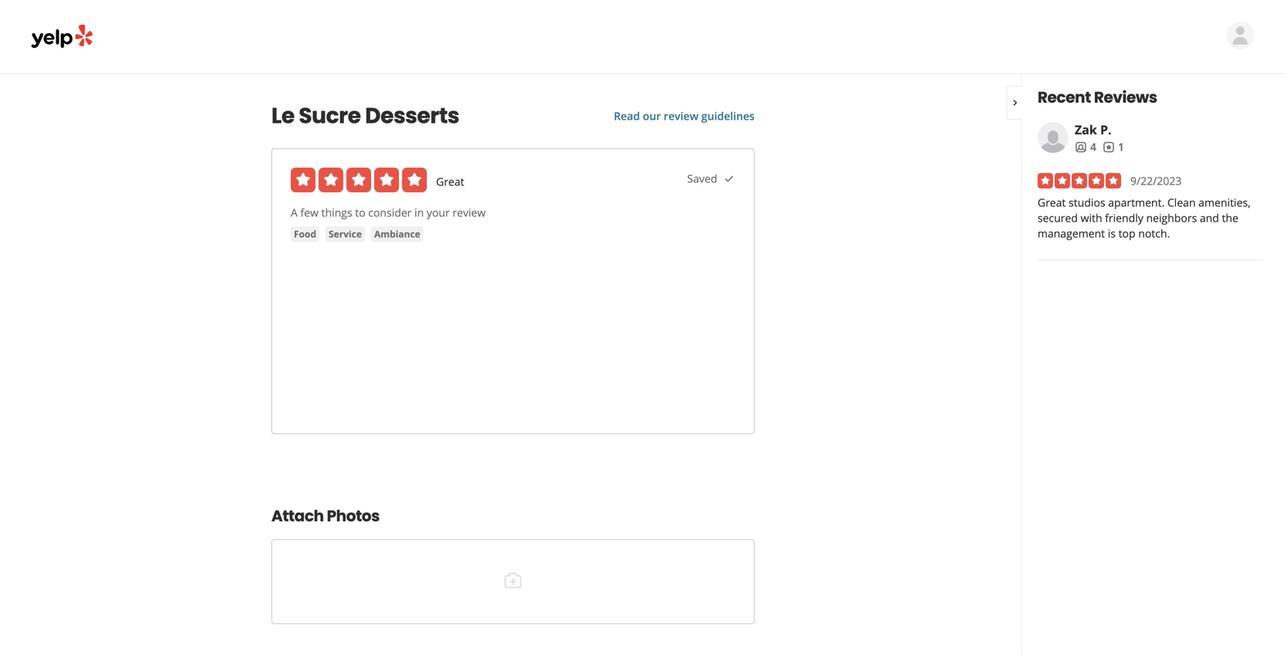 Task type: vqa. For each thing, say whether or not it's contained in the screenshot.
A few things to consider in your review
yes



Task type: locate. For each thing, give the bounding box(es) containing it.
None radio
[[291, 168, 316, 193], [319, 168, 343, 193], [291, 168, 316, 193], [319, 168, 343, 193]]

review right our
[[664, 109, 699, 123]]

friends element
[[1075, 139, 1097, 155]]

16 review v2 image
[[1103, 141, 1115, 153]]

le
[[271, 101, 295, 131]]

recent
[[1038, 87, 1091, 108]]

food
[[294, 228, 316, 241]]

clean
[[1168, 195, 1196, 210]]

0 horizontal spatial great
[[436, 174, 464, 189]]

secured
[[1038, 211, 1078, 225]]

5 star rating image
[[1038, 173, 1121, 189]]

few
[[300, 205, 319, 220]]

1 vertical spatial great
[[1038, 195, 1066, 210]]

reviews element
[[1103, 139, 1125, 155]]

review right your
[[453, 205, 486, 220]]

read our review guidelines link
[[614, 109, 755, 123]]

to
[[355, 205, 366, 220]]

0 vertical spatial review
[[664, 109, 699, 123]]

photo of zak p. image
[[1038, 122, 1069, 153]]

and
[[1200, 211, 1219, 225]]

things
[[321, 205, 352, 220]]

sucre
[[299, 101, 361, 131]]

1 vertical spatial review
[[453, 205, 486, 220]]

in
[[415, 205, 424, 220]]

9/22/2023
[[1131, 174, 1182, 188]]

great studios apartment. clean amenities, secured with friendly neighbors and the management is top notch.
[[1038, 195, 1251, 241]]

great
[[436, 174, 464, 189], [1038, 195, 1066, 210]]

zak
[[1075, 121, 1097, 138]]

a
[[291, 205, 298, 220]]

0 vertical spatial great
[[436, 174, 464, 189]]

le sucre desserts
[[271, 101, 459, 131]]

great up secured
[[1038, 195, 1066, 210]]

zak p.
[[1075, 121, 1112, 138]]

close sidebar icon image
[[1009, 97, 1022, 109], [1009, 97, 1022, 109]]

1
[[1118, 140, 1125, 154]]

great inside great studios apartment. clean amenities, secured with friendly neighbors and the management is top notch.
[[1038, 195, 1066, 210]]

attach
[[271, 506, 324, 527]]

None radio
[[346, 168, 371, 193], [374, 168, 399, 193], [402, 168, 427, 193], [346, 168, 371, 193], [374, 168, 399, 193], [402, 168, 427, 193]]

studios
[[1069, 195, 1106, 210]]

neighbors
[[1147, 211, 1197, 225]]

16 checkmark v2 image
[[723, 173, 736, 185]]

photos
[[327, 506, 380, 527]]

great up your
[[436, 174, 464, 189]]

p.
[[1101, 121, 1112, 138]]

1 horizontal spatial great
[[1038, 195, 1066, 210]]

apartment.
[[1108, 195, 1165, 210]]

review
[[664, 109, 699, 123], [453, 205, 486, 220]]



Task type: describe. For each thing, give the bounding box(es) containing it.
4
[[1090, 140, 1097, 154]]

is
[[1108, 226, 1116, 241]]

amenities,
[[1199, 195, 1251, 210]]

read
[[614, 109, 640, 123]]

desserts
[[365, 101, 459, 131]]

great for great
[[436, 174, 464, 189]]

1 horizontal spatial review
[[664, 109, 699, 123]]

friendly
[[1105, 211, 1144, 225]]

mateo r. image
[[1227, 22, 1254, 49]]

a few things to consider in your review
[[291, 205, 486, 220]]

the
[[1222, 211, 1239, 225]]

16 friends v2 image
[[1075, 141, 1087, 153]]

your
[[427, 205, 450, 220]]

read our review guidelines
[[614, 109, 755, 123]]

notch.
[[1139, 226, 1170, 241]]

attach photos image
[[504, 572, 522, 591]]

ambiance
[[374, 228, 420, 241]]

reviews
[[1094, 87, 1157, 108]]

with
[[1081, 211, 1103, 225]]

recent reviews
[[1038, 87, 1157, 108]]

consider
[[368, 205, 412, 220]]

saved
[[687, 171, 723, 186]]

top
[[1119, 226, 1136, 241]]

our
[[643, 109, 661, 123]]

le sucre desserts link
[[271, 101, 577, 131]]

rating element
[[291, 168, 427, 193]]

guidelines
[[702, 109, 755, 123]]

great for great studios apartment. clean amenities, secured with friendly neighbors and the management is top notch.
[[1038, 195, 1066, 210]]

service
[[329, 228, 362, 241]]

0 horizontal spatial review
[[453, 205, 486, 220]]

attach photos
[[271, 506, 380, 527]]

management
[[1038, 226, 1105, 241]]



